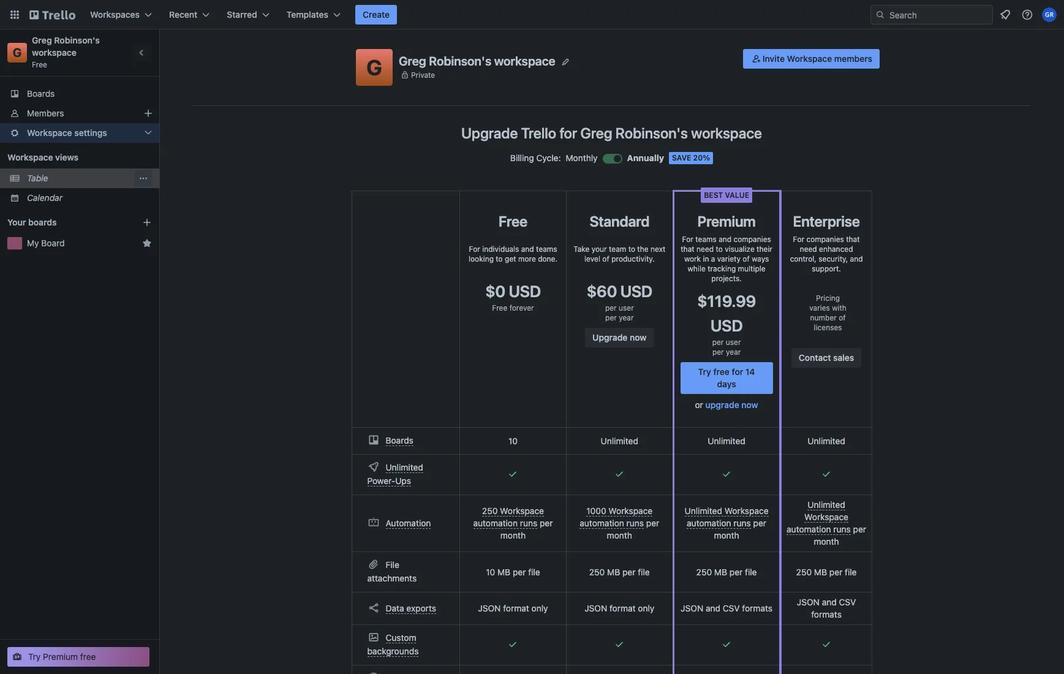 Task type: locate. For each thing, give the bounding box(es) containing it.
free inside greg robinson's workspace free
[[32, 60, 47, 69]]

workspace inside 250 workspace automation runs
[[500, 506, 544, 516]]

user up 'upgrade now'
[[619, 303, 634, 313]]

1 vertical spatial try
[[28, 651, 41, 662]]

that up work at the top of the page
[[681, 245, 695, 254]]

1 horizontal spatial upgrade
[[593, 332, 628, 343]]

1 month from the left
[[501, 530, 526, 540]]

boards
[[27, 88, 55, 99], [386, 435, 414, 446]]

for individuals and teams looking to get more done.
[[469, 245, 558, 264]]

workspace actions menu image
[[138, 173, 148, 183]]

1 file from the left
[[528, 567, 540, 577]]

1 horizontal spatial robinson's
[[429, 54, 492, 68]]

0 vertical spatial free
[[714, 366, 730, 377]]

and
[[719, 235, 732, 244], [521, 245, 534, 254], [850, 254, 863, 264], [822, 597, 837, 607], [706, 603, 721, 613]]

2 horizontal spatial of
[[839, 313, 846, 322]]

upgrade inside button
[[593, 332, 628, 343]]

0 horizontal spatial free
[[80, 651, 96, 662]]

for
[[682, 235, 694, 244], [793, 235, 805, 244], [469, 245, 480, 254]]

free inside $0 usd free forever
[[492, 303, 508, 313]]

1 vertical spatial that
[[681, 245, 695, 254]]

take
[[574, 245, 590, 254]]

of down the with
[[839, 313, 846, 322]]

0 horizontal spatial format
[[503, 603, 529, 613]]

2 per month from the left
[[607, 518, 660, 540]]

0 horizontal spatial to
[[496, 254, 503, 264]]

starred
[[227, 9, 257, 20]]

user for $119.99
[[726, 338, 741, 347]]

for left 14
[[732, 366, 743, 377]]

greg for greg robinson's workspace
[[399, 54, 426, 68]]

0 horizontal spatial upgrade
[[461, 124, 518, 142]]

usd inside $60 usd per user per year
[[620, 282, 653, 300]]

1 horizontal spatial workspace
[[494, 54, 556, 68]]

upgrade trello for greg robinson's workspace
[[461, 124, 762, 142]]

10
[[509, 435, 518, 446], [486, 567, 495, 577]]

1 vertical spatial free
[[80, 651, 96, 662]]

g left the private
[[367, 55, 382, 80]]

board
[[41, 238, 65, 248]]

need inside premium for teams and companies that need to visualize their work in a variety of ways while tracking multiple projects.
[[697, 245, 714, 254]]

templates button
[[279, 5, 348, 25]]

1 per month from the left
[[501, 518, 553, 540]]

0 horizontal spatial formats
[[742, 603, 773, 613]]

switch to… image
[[9, 9, 21, 21]]

250 workspace automation runs
[[473, 506, 544, 528]]

1 horizontal spatial to
[[629, 245, 635, 254]]

1 horizontal spatial month
[[607, 530, 632, 540]]

primary element
[[0, 0, 1064, 29]]

greg down the back to home image
[[32, 35, 52, 45]]

companies up enhanced
[[807, 235, 844, 244]]

boards up unlimited power-ups
[[386, 435, 414, 446]]

for for premium
[[682, 235, 694, 244]]

to inside premium for teams and companies that need to visualize their work in a variety of ways while tracking multiple projects.
[[716, 245, 723, 254]]

and inside enterprise for companies that need enhanced control, security, and support.
[[850, 254, 863, 264]]

2 format from the left
[[610, 603, 636, 613]]

usd for $0
[[509, 282, 541, 300]]

0 horizontal spatial 250 mb per file
[[589, 567, 650, 577]]

that
[[846, 235, 860, 244], [681, 245, 695, 254]]

usd down $119.99
[[711, 316, 743, 335]]

usd inside $119.99 usd per user per year
[[711, 316, 743, 335]]

1 horizontal spatial format
[[610, 603, 636, 613]]

upgrade
[[461, 124, 518, 142], [593, 332, 628, 343]]

1 horizontal spatial for
[[732, 366, 743, 377]]

3 per month from the left
[[714, 518, 767, 540]]

g inside button
[[367, 55, 382, 80]]

teams up done. at the right of the page
[[536, 245, 557, 254]]

contact
[[799, 352, 831, 363]]

1 horizontal spatial per month
[[607, 518, 660, 540]]

monthly
[[566, 153, 598, 163]]

companies
[[734, 235, 771, 244], [807, 235, 844, 244]]

0 horizontal spatial try
[[28, 651, 41, 662]]

robinson's down the back to home image
[[54, 35, 100, 45]]

0 horizontal spatial need
[[697, 245, 714, 254]]

try premium free
[[28, 651, 96, 662]]

of up multiple
[[743, 254, 750, 264]]

1 vertical spatial upgrade
[[593, 332, 628, 343]]

that up enhanced
[[846, 235, 860, 244]]

ways
[[752, 254, 769, 264]]

pricing varies with number of licenses
[[810, 294, 847, 332]]

user inside $60 usd per user per year
[[619, 303, 634, 313]]

2 mb from the left
[[607, 567, 620, 577]]

premium
[[698, 213, 756, 230], [43, 651, 78, 662]]

trello
[[521, 124, 557, 142]]

3 month from the left
[[714, 530, 739, 540]]

year inside $119.99 usd per user per year
[[726, 347, 741, 357]]

views
[[55, 152, 78, 162]]

0 vertical spatial upgrade
[[461, 124, 518, 142]]

for up work at the top of the page
[[682, 235, 694, 244]]

of down your
[[603, 254, 610, 264]]

free right g link
[[32, 60, 47, 69]]

14
[[746, 366, 755, 377]]

2 only from the left
[[638, 603, 655, 613]]

1 horizontal spatial for
[[682, 235, 694, 244]]

for up looking
[[469, 245, 480, 254]]

for
[[560, 124, 577, 142], [732, 366, 743, 377]]

year for $119.99
[[726, 347, 741, 357]]

attachments
[[367, 573, 417, 583]]

1 horizontal spatial try
[[698, 366, 711, 377]]

1000 workspace automation runs
[[580, 506, 653, 528]]

usd down productivity.
[[620, 282, 653, 300]]

0 vertical spatial year
[[619, 313, 634, 322]]

0 vertical spatial robinson's
[[54, 35, 100, 45]]

2 need from the left
[[800, 245, 817, 254]]

1 horizontal spatial formats
[[812, 609, 842, 620]]

1 horizontal spatial unlimited workspace automation runs
[[787, 499, 851, 534]]

2 horizontal spatial for
[[793, 235, 805, 244]]

of inside pricing varies with number of licenses
[[839, 313, 846, 322]]

1 horizontal spatial need
[[800, 245, 817, 254]]

0 horizontal spatial 10
[[486, 567, 495, 577]]

try for try premium free
[[28, 651, 41, 662]]

my board button
[[27, 237, 137, 249]]

usd
[[509, 282, 541, 300], [620, 282, 653, 300], [711, 316, 743, 335]]

0 horizontal spatial workspace
[[32, 47, 77, 58]]

robinson's up annually at the right of the page
[[616, 124, 688, 142]]

0 horizontal spatial greg
[[32, 35, 52, 45]]

0 horizontal spatial for
[[560, 124, 577, 142]]

1 vertical spatial year
[[726, 347, 741, 357]]

year
[[619, 313, 634, 322], [726, 347, 741, 357]]

for inside premium for teams and companies that need to visualize their work in a variety of ways while tracking multiple projects.
[[682, 235, 694, 244]]

0 vertical spatial 10
[[509, 435, 518, 446]]

for inside try free for 14 days
[[732, 366, 743, 377]]

1 horizontal spatial that
[[846, 235, 860, 244]]

1 horizontal spatial csv
[[839, 597, 856, 607]]

0 horizontal spatial user
[[619, 303, 634, 313]]

menu
[[132, 170, 152, 187]]

0 horizontal spatial that
[[681, 245, 695, 254]]

250 mb per file
[[589, 567, 650, 577], [697, 567, 757, 577], [796, 567, 857, 577]]

teams inside for individuals and teams looking to get more done.
[[536, 245, 557, 254]]

standard
[[590, 213, 650, 230]]

year for $60
[[619, 313, 634, 322]]

upgrade up billing
[[461, 124, 518, 142]]

0 horizontal spatial only
[[532, 603, 548, 613]]

1 horizontal spatial user
[[726, 338, 741, 347]]

0 horizontal spatial csv
[[723, 603, 740, 613]]

upgrade down $60 usd per user per year
[[593, 332, 628, 343]]

1 horizontal spatial boards
[[386, 435, 414, 446]]

2 companies from the left
[[807, 235, 844, 244]]

need up in
[[697, 245, 714, 254]]

usd for $60
[[620, 282, 653, 300]]

now right upgrade
[[742, 400, 758, 410]]

year up 'upgrade now'
[[619, 313, 634, 322]]

to inside take your team to the next level of productivity.
[[629, 245, 635, 254]]

0 horizontal spatial usd
[[509, 282, 541, 300]]

1 vertical spatial premium
[[43, 651, 78, 662]]

2 horizontal spatial greg
[[581, 124, 613, 142]]

1 vertical spatial greg
[[399, 54, 426, 68]]

0 vertical spatial greg
[[32, 35, 52, 45]]

20%
[[693, 153, 710, 162]]

unlimited inside unlimited power-ups
[[386, 462, 423, 472]]

1 horizontal spatial companies
[[807, 235, 844, 244]]

workspace inside dropdown button
[[27, 127, 72, 138]]

0 horizontal spatial g
[[13, 45, 22, 59]]

of
[[603, 254, 610, 264], [743, 254, 750, 264], [839, 313, 846, 322]]

0 horizontal spatial year
[[619, 313, 634, 322]]

$60
[[587, 282, 617, 300]]

for for trello
[[560, 124, 577, 142]]

1 horizontal spatial now
[[742, 400, 758, 410]]

enhanced
[[819, 245, 853, 254]]

$0
[[485, 282, 506, 300]]

to up 'variety'
[[716, 245, 723, 254]]

greg
[[32, 35, 52, 45], [399, 54, 426, 68], [581, 124, 613, 142]]

workspaces
[[90, 9, 140, 20]]

robinson's for greg robinson's workspace free
[[54, 35, 100, 45]]

1 need from the left
[[697, 245, 714, 254]]

user up try free for 14 days
[[726, 338, 741, 347]]

2 horizontal spatial per month
[[714, 518, 767, 540]]

number
[[810, 313, 837, 322]]

2 horizontal spatial usd
[[711, 316, 743, 335]]

formats inside json and csv formats
[[812, 609, 842, 620]]

robinson's inside greg robinson's workspace free
[[54, 35, 100, 45]]

1 vertical spatial user
[[726, 338, 741, 347]]

1 horizontal spatial usd
[[620, 282, 653, 300]]

0 vertical spatial that
[[846, 235, 860, 244]]

workspace
[[32, 47, 77, 58], [494, 54, 556, 68], [691, 124, 762, 142]]

workspace inside button
[[787, 53, 832, 64]]

250
[[482, 506, 498, 516], [589, 567, 605, 577], [697, 567, 712, 577], [796, 567, 812, 577]]

usd for $119.99
[[711, 316, 743, 335]]

contact sales link
[[792, 348, 862, 368]]

1 vertical spatial 10
[[486, 567, 495, 577]]

format
[[503, 603, 529, 613], [610, 603, 636, 613]]

1 horizontal spatial json format only
[[585, 603, 655, 613]]

1 horizontal spatial of
[[743, 254, 750, 264]]

workspace down primary element
[[494, 54, 556, 68]]

csv
[[839, 597, 856, 607], [723, 603, 740, 613]]

1 vertical spatial now
[[742, 400, 758, 410]]

try inside 'button'
[[28, 651, 41, 662]]

greg up monthly
[[581, 124, 613, 142]]

boards up "members"
[[27, 88, 55, 99]]

year inside $60 usd per user per year
[[619, 313, 634, 322]]

premium for teams and companies that need to visualize their work in a variety of ways while tracking multiple projects.
[[681, 213, 773, 283]]

0 horizontal spatial of
[[603, 254, 610, 264]]

1 vertical spatial robinson's
[[429, 54, 492, 68]]

g for g button
[[367, 55, 382, 80]]

2 vertical spatial free
[[492, 303, 508, 313]]

0 vertical spatial now
[[630, 332, 647, 343]]

0 vertical spatial free
[[32, 60, 47, 69]]

mb
[[498, 567, 511, 577], [607, 567, 620, 577], [714, 567, 727, 577], [814, 567, 827, 577]]

workspaces button
[[83, 5, 159, 25]]

2 horizontal spatial 250 mb per file
[[796, 567, 857, 577]]

for inside enterprise for companies that need enhanced control, security, and support.
[[793, 235, 805, 244]]

2 vertical spatial robinson's
[[616, 124, 688, 142]]

free inside try free for 14 days
[[714, 366, 730, 377]]

try
[[698, 366, 711, 377], [28, 651, 41, 662]]

workspace settings button
[[0, 123, 159, 143]]

0 horizontal spatial per month
[[501, 518, 553, 540]]

robinson's for greg robinson's workspace
[[429, 54, 492, 68]]

0 horizontal spatial json format only
[[478, 603, 548, 613]]

your
[[592, 245, 607, 254]]

teams
[[696, 235, 717, 244], [536, 245, 557, 254]]

1 horizontal spatial only
[[638, 603, 655, 613]]

varies
[[810, 303, 830, 313]]

take your team to the next level of productivity.
[[574, 245, 666, 264]]

1 mb from the left
[[498, 567, 511, 577]]

0 horizontal spatial teams
[[536, 245, 557, 254]]

free down $0
[[492, 303, 508, 313]]

companies up their
[[734, 235, 771, 244]]

per month for unlimited workspace automation runs
[[714, 518, 767, 540]]

1 horizontal spatial premium
[[698, 213, 756, 230]]

free
[[714, 366, 730, 377], [80, 651, 96, 662]]

power-
[[367, 476, 395, 486]]

free up individuals
[[499, 213, 528, 230]]

4 file from the left
[[845, 567, 857, 577]]

teams up in
[[696, 235, 717, 244]]

usd inside $0 usd free forever
[[509, 282, 541, 300]]

need up control,
[[800, 245, 817, 254]]

workspace right g link
[[32, 47, 77, 58]]

back to home image
[[29, 5, 75, 25]]

2 horizontal spatial to
[[716, 245, 723, 254]]

2 vertical spatial greg
[[581, 124, 613, 142]]

usd up forever on the top
[[509, 282, 541, 300]]

for up ":"
[[560, 124, 577, 142]]

0 horizontal spatial companies
[[734, 235, 771, 244]]

0 vertical spatial try
[[698, 366, 711, 377]]

support.
[[812, 264, 841, 273]]

month
[[501, 530, 526, 540], [607, 530, 632, 540], [714, 530, 739, 540]]

team
[[609, 245, 626, 254]]

1 companies from the left
[[734, 235, 771, 244]]

0 horizontal spatial month
[[501, 530, 526, 540]]

now down $60 usd per user per year
[[630, 332, 647, 343]]

while
[[688, 264, 706, 273]]

upgrade for upgrade trello for greg robinson's workspace
[[461, 124, 518, 142]]

$119.99 usd per user per year
[[697, 292, 756, 357]]

greg up the private
[[399, 54, 426, 68]]

1 horizontal spatial 10
[[509, 435, 518, 446]]

try free for 14 days
[[698, 366, 755, 389]]

teams inside premium for teams and companies that need to visualize their work in a variety of ways while tracking multiple projects.
[[696, 235, 717, 244]]

1 horizontal spatial year
[[726, 347, 741, 357]]

year up try free for 14 days
[[726, 347, 741, 357]]

0 horizontal spatial robinson's
[[54, 35, 100, 45]]

1 vertical spatial teams
[[536, 245, 557, 254]]

2 month from the left
[[607, 530, 632, 540]]

of inside premium for teams and companies that need to visualize their work in a variety of ways while tracking multiple projects.
[[743, 254, 750, 264]]

try premium free button
[[7, 647, 150, 667]]

workspace inside greg robinson's workspace free
[[32, 47, 77, 58]]

free
[[32, 60, 47, 69], [499, 213, 528, 230], [492, 303, 508, 313]]

to down individuals
[[496, 254, 503, 264]]

0 horizontal spatial json and csv formats
[[681, 603, 773, 613]]

g down switch to… image at the top of the page
[[13, 45, 22, 59]]

contact sales
[[799, 352, 854, 363]]

members link
[[0, 104, 159, 123]]

2 horizontal spatial month
[[714, 530, 739, 540]]

:
[[559, 153, 561, 163]]

0 horizontal spatial premium
[[43, 651, 78, 662]]

for up control,
[[793, 235, 805, 244]]

templates
[[287, 9, 328, 20]]

to up productivity.
[[629, 245, 635, 254]]

3 mb from the left
[[714, 567, 727, 577]]

0 vertical spatial for
[[560, 124, 577, 142]]

try inside try free for 14 days
[[698, 366, 711, 377]]

250 inside 250 workspace automation runs
[[482, 506, 498, 516]]

1 vertical spatial free
[[499, 213, 528, 230]]

their
[[757, 245, 773, 254]]

companies inside enterprise for companies that need enhanced control, security, and support.
[[807, 235, 844, 244]]

1 horizontal spatial 250 mb per file
[[697, 567, 757, 577]]

csv inside json and csv formats
[[839, 597, 856, 607]]

workspace up 20%
[[691, 124, 762, 142]]

companies inside premium for teams and companies that need to visualize their work in a variety of ways while tracking multiple projects.
[[734, 235, 771, 244]]

0 horizontal spatial now
[[630, 332, 647, 343]]

1 horizontal spatial greg
[[399, 54, 426, 68]]

0 vertical spatial user
[[619, 303, 634, 313]]

robinson's up the private
[[429, 54, 492, 68]]

user inside $119.99 usd per user per year
[[726, 338, 741, 347]]

productivity.
[[612, 254, 655, 264]]

get
[[505, 254, 516, 264]]

workspace navigation collapse icon image
[[134, 44, 151, 61]]

0 horizontal spatial boards
[[27, 88, 55, 99]]

greg inside greg robinson's workspace free
[[32, 35, 52, 45]]

g for g link
[[13, 45, 22, 59]]

now
[[630, 332, 647, 343], [742, 400, 758, 410]]

sales
[[833, 352, 854, 363]]

0 notifications image
[[998, 7, 1013, 22]]



Task type: vqa. For each thing, say whether or not it's contained in the screenshot.


Task type: describe. For each thing, give the bounding box(es) containing it.
and inside for individuals and teams looking to get more done.
[[521, 245, 534, 254]]

more
[[518, 254, 536, 264]]

level
[[585, 254, 601, 264]]

2 250 mb per file from the left
[[697, 567, 757, 577]]

1 vertical spatial boards
[[386, 435, 414, 446]]

1000
[[587, 506, 606, 516]]

with
[[832, 303, 847, 313]]

for for free
[[732, 366, 743, 377]]

private
[[411, 70, 435, 79]]

unlimited power-ups
[[367, 462, 423, 486]]

try free for 14 days button
[[681, 362, 773, 394]]

billing
[[510, 153, 534, 163]]

invite workspace members button
[[743, 49, 880, 69]]

now inside button
[[630, 332, 647, 343]]

workspace settings
[[27, 127, 107, 138]]

create
[[363, 9, 390, 20]]

runs inside 1000 workspace automation runs
[[627, 518, 644, 528]]

enterprise for companies that need enhanced control, security, and support.
[[790, 213, 863, 273]]

security,
[[819, 254, 848, 264]]

workspace for greg robinson's workspace free
[[32, 47, 77, 58]]

1 json format only from the left
[[478, 603, 548, 613]]

add board image
[[142, 218, 152, 227]]

greg robinson's workspace
[[399, 54, 556, 68]]

upgrade now button
[[585, 328, 654, 347]]

need inside enterprise for companies that need enhanced control, security, and support.
[[800, 245, 817, 254]]

variety
[[717, 254, 741, 264]]

invite
[[763, 53, 785, 64]]

visualize
[[725, 245, 755, 254]]

members
[[835, 53, 873, 64]]

create button
[[355, 5, 397, 25]]

pricing
[[816, 294, 840, 303]]

search image
[[876, 10, 886, 20]]

a
[[711, 254, 715, 264]]

user for $60
[[619, 303, 634, 313]]

premium inside premium for teams and companies that need to visualize their work in a variety of ways while tracking multiple projects.
[[698, 213, 756, 230]]

$60 usd per user per year
[[587, 282, 653, 322]]

workspace for greg robinson's workspace
[[494, 54, 556, 68]]

2 json format only from the left
[[585, 603, 655, 613]]

work
[[684, 254, 701, 264]]

boards
[[28, 217, 57, 227]]

that inside premium for teams and companies that need to visualize their work in a variety of ways while tracking multiple projects.
[[681, 245, 695, 254]]

save
[[672, 153, 692, 162]]

in
[[703, 254, 709, 264]]

and inside json and csv formats
[[822, 597, 837, 607]]

multiple
[[738, 264, 766, 273]]

the
[[638, 245, 649, 254]]

cycle
[[537, 153, 559, 163]]

sm image
[[751, 53, 763, 65]]

custom backgrounds
[[367, 632, 419, 656]]

month for 250
[[501, 530, 526, 540]]

forever
[[510, 303, 534, 313]]

workspace views
[[7, 152, 78, 162]]

data exports
[[386, 603, 436, 613]]

month for 1000
[[607, 530, 632, 540]]

2 file from the left
[[638, 567, 650, 577]]

2 horizontal spatial workspace
[[691, 124, 762, 142]]

upgrade for upgrade now
[[593, 332, 628, 343]]

my
[[27, 238, 39, 248]]

upgrade
[[706, 400, 740, 410]]

calendar
[[27, 192, 63, 203]]

file
[[386, 559, 400, 570]]

of inside take your team to the next level of productivity.
[[603, 254, 610, 264]]

custom
[[386, 632, 416, 643]]

your boards with 1 items element
[[7, 215, 124, 230]]

days
[[717, 379, 736, 389]]

enterprise
[[793, 213, 860, 230]]

upgrade now
[[593, 332, 647, 343]]

10 for 10
[[509, 435, 518, 446]]

runs inside 250 workspace automation runs
[[520, 518, 538, 528]]

looking
[[469, 254, 494, 264]]

recent button
[[162, 5, 217, 25]]

file attachments
[[367, 559, 417, 583]]

1 format from the left
[[503, 603, 529, 613]]

free inside 'button'
[[80, 651, 96, 662]]

json inside json and csv formats
[[797, 597, 820, 607]]

Search field
[[886, 6, 993, 24]]

starred icon image
[[142, 238, 152, 248]]

automation
[[386, 518, 431, 528]]

$0 usd free forever
[[485, 282, 541, 313]]

that inside enterprise for companies that need enhanced control, security, and support.
[[846, 235, 860, 244]]

automation inside 250 workspace automation runs
[[473, 518, 518, 528]]

2 horizontal spatial robinson's
[[616, 124, 688, 142]]

greg for greg robinson's workspace free
[[32, 35, 52, 45]]

for inside for individuals and teams looking to get more done.
[[469, 245, 480, 254]]

individuals
[[482, 245, 519, 254]]

g link
[[7, 43, 27, 63]]

try for try free for 14 days
[[698, 366, 711, 377]]

greg robinson's workspace free
[[32, 35, 102, 69]]

and inside premium for teams and companies that need to visualize their work in a variety of ways while tracking multiple projects.
[[719, 235, 732, 244]]

table link
[[27, 172, 132, 184]]

10 for 10 mb per file
[[486, 567, 495, 577]]

0 vertical spatial boards
[[27, 88, 55, 99]]

control,
[[790, 254, 817, 264]]

per month for 1000 workspace automation runs
[[607, 518, 660, 540]]

backgrounds
[[367, 646, 419, 656]]

3 250 mb per file from the left
[[796, 567, 857, 577]]

10 mb per file
[[486, 567, 540, 577]]

1 250 mb per file from the left
[[589, 567, 650, 577]]

3 file from the left
[[745, 567, 757, 577]]

your boards
[[7, 217, 57, 227]]

tracking
[[708, 264, 736, 273]]

upgrade now button
[[706, 399, 758, 411]]

billing cycle : monthly
[[510, 153, 598, 163]]

open information menu image
[[1022, 9, 1034, 21]]

0 horizontal spatial unlimited workspace automation runs
[[685, 506, 769, 528]]

4 mb from the left
[[814, 567, 827, 577]]

next
[[651, 245, 666, 254]]

greg robinson (gregrobinson96) image
[[1042, 7, 1057, 22]]

for for enterprise
[[793, 235, 805, 244]]

1 only from the left
[[532, 603, 548, 613]]

g button
[[356, 49, 393, 86]]

month for unlimited
[[714, 530, 739, 540]]

licenses
[[814, 323, 842, 332]]

members
[[27, 108, 64, 118]]

automation inside 1000 workspace automation runs
[[580, 518, 624, 528]]

starred button
[[220, 5, 277, 25]]

save 20%
[[672, 153, 710, 162]]

$119.99
[[697, 292, 756, 310]]

to inside for individuals and teams looking to get more done.
[[496, 254, 503, 264]]

annually
[[627, 153, 664, 163]]

1 horizontal spatial json and csv formats
[[797, 597, 856, 620]]

per month for 250 workspace automation runs
[[501, 518, 553, 540]]

or upgrade now
[[695, 400, 758, 410]]

table
[[27, 173, 48, 183]]

calendar link
[[27, 192, 152, 204]]

done.
[[538, 254, 558, 264]]

premium inside 'button'
[[43, 651, 78, 662]]

workspace inside 1000 workspace automation runs
[[609, 506, 653, 516]]

settings
[[74, 127, 107, 138]]



